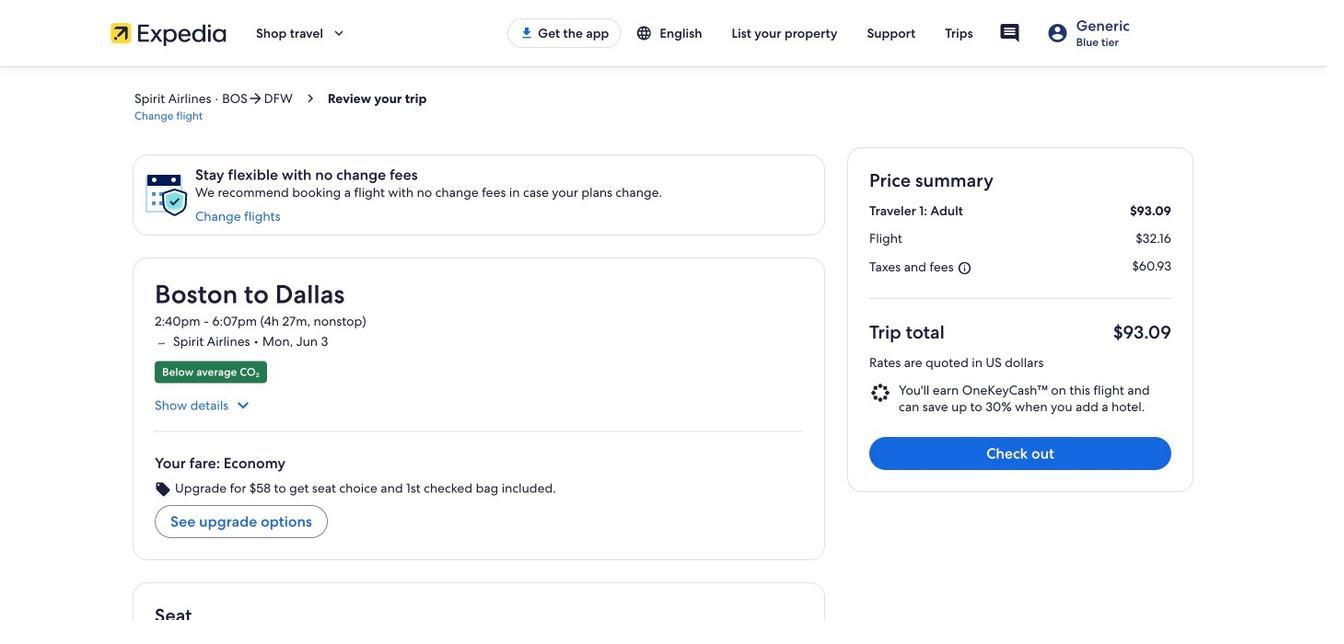 Task type: describe. For each thing, give the bounding box(es) containing it.
download the app button image
[[519, 26, 534, 41]]

directional image
[[247, 90, 264, 107]]

loyalty lowtier image
[[1047, 22, 1069, 44]]



Task type: locate. For each thing, give the bounding box(es) containing it.
small image
[[636, 25, 660, 41]]

communication center icon image
[[999, 22, 1021, 44]]

small image
[[155, 482, 171, 498]]

step 1 of 2. spirit airlines flight. bos to dfw., spirit airlines element
[[133, 90, 326, 125]]

expedia logo image
[[111, 20, 227, 46]]

trailing image
[[331, 25, 347, 41]]



Task type: vqa. For each thing, say whether or not it's contained in the screenshot.
loyalty lowtier 'image'
yes



